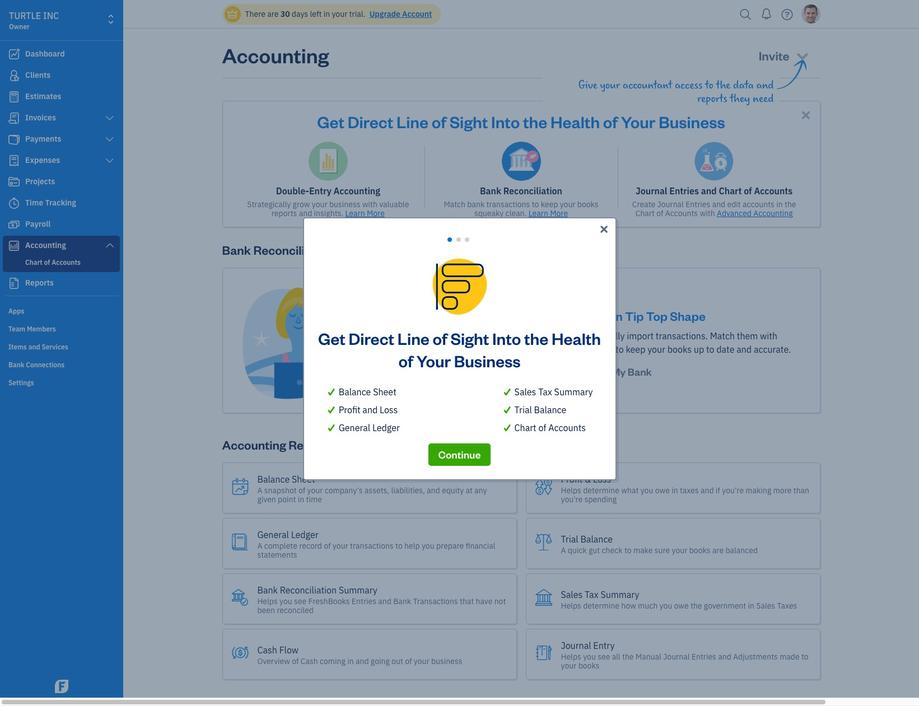 Task type: vqa. For each thing, say whether or not it's contained in the screenshot.
The Expense
no



Task type: locate. For each thing, give the bounding box(es) containing it.
learn more for double-entry accounting
[[345, 208, 385, 219]]

match inside connect your bank account to automatically import transactions. match them with income and expenses tracked in freshbooks to keep your books up to date and accurate.
[[710, 331, 735, 342]]

summary for sales tax summary helps determine how much you owe the government in sales taxes
[[601, 589, 640, 601]]

sheet
[[373, 387, 397, 398], [292, 474, 315, 485]]

your down double-entry accounting
[[312, 200, 328, 210]]

chevron large down image for chart image
[[105, 241, 115, 250]]

profit down "balance sheet"
[[339, 405, 361, 416]]

and left transactions
[[378, 597, 392, 607]]

you right what
[[641, 486, 654, 496]]

with left the valuable
[[362, 200, 378, 210]]

chevron large down image for invoice icon
[[105, 114, 115, 123]]

loss inside 'get direct line of sight into the health of your business' dialog
[[380, 405, 398, 416]]

connect for your
[[449, 331, 482, 342]]

loss
[[380, 405, 398, 416], [593, 474, 612, 485]]

loss inside profit & loss helps determine what you owe in taxes and if you're making more than you're spending
[[593, 474, 612, 485]]

check image up reports
[[326, 421, 337, 435]]

0 vertical spatial entry
[[309, 185, 332, 197]]

owe left taxes
[[655, 486, 670, 496]]

1 vertical spatial chevron large down image
[[105, 241, 115, 250]]

search image
[[737, 6, 755, 23]]

1 horizontal spatial learn more
[[529, 208, 568, 219]]

sales left the taxes
[[757, 601, 776, 611]]

in
[[324, 9, 330, 19], [777, 200, 783, 210], [613, 308, 623, 324], [557, 344, 564, 355], [672, 486, 678, 496], [298, 495, 304, 505], [748, 601, 755, 611], [348, 657, 354, 667]]

sheet for balance sheet
[[373, 387, 397, 398]]

helps inside sales tax summary helps determine how much you owe the government in sales taxes
[[561, 601, 582, 611]]

a inside balance sheet a snapshot of your company's assets, liabilities, and equity at any given point in time
[[258, 486, 263, 496]]

with up the accurate. at the right of the page
[[760, 331, 778, 342]]

trial inside 'get direct line of sight into the health of your business' dialog
[[515, 405, 532, 416]]

sales tax summary helps determine how much you owe the government in sales taxes
[[561, 589, 798, 611]]

1 horizontal spatial summary
[[555, 387, 593, 398]]

check image left 'profit and loss'
[[326, 403, 337, 417]]

learn right clean.
[[529, 208, 549, 219]]

0 horizontal spatial your
[[417, 350, 451, 372]]

1 horizontal spatial more
[[550, 208, 568, 219]]

items and services image
[[8, 342, 120, 351]]

ledger inside 'get direct line of sight into the health of your business' dialog
[[373, 423, 400, 434]]

0 horizontal spatial accounts
[[549, 423, 586, 434]]

bank right my
[[628, 365, 652, 378]]

left
[[310, 9, 322, 19]]

0 vertical spatial sheet
[[373, 387, 397, 398]]

match inside match bank transactions to keep your books squeaky clean.
[[444, 200, 466, 210]]

create journal entries and edit accounts in the chart of accounts with
[[633, 200, 797, 219]]

to left help
[[396, 541, 403, 551]]

1 horizontal spatial trial
[[561, 534, 579, 545]]

and right income
[[467, 344, 482, 355]]

you inside profit & loss helps determine what you owe in taxes and if you're making more than you're spending
[[641, 486, 654, 496]]

2 more from the left
[[550, 208, 568, 219]]

check image left the trial balance
[[502, 403, 513, 417]]

business right "out"
[[431, 657, 463, 667]]

in right coming
[[348, 657, 354, 667]]

are left "balanced"
[[713, 546, 724, 556]]

owe inside profit & loss helps determine what you owe in taxes and if you're making more than you're spending
[[655, 486, 670, 496]]

determine inside profit & loss helps determine what you owe in taxes and if you're making more than you're spending
[[583, 486, 620, 496]]

health inside get direct line of sight into the health of your business
[[552, 328, 601, 349]]

line
[[397, 111, 429, 132], [398, 328, 430, 349]]

0 vertical spatial direct
[[348, 111, 394, 132]]

1 vertical spatial sheet
[[292, 474, 315, 485]]

assets,
[[365, 486, 390, 496]]

0 horizontal spatial chart
[[515, 423, 537, 434]]

direct
[[348, 111, 394, 132], [349, 328, 395, 349]]

ledger up record
[[291, 529, 319, 541]]

1 horizontal spatial general
[[339, 423, 371, 434]]

0 vertical spatial loss
[[380, 405, 398, 416]]

coming
[[320, 657, 346, 667]]

ledger for general ledger
[[373, 423, 400, 434]]

2 learn more from the left
[[529, 208, 568, 219]]

1 horizontal spatial loss
[[593, 474, 612, 485]]

business left tracked
[[454, 350, 521, 372]]

in right government
[[748, 601, 755, 611]]

1 determine from the top
[[583, 486, 620, 496]]

freshbooks inside connect your bank account to automatically import transactions. match them with income and expenses tracked in freshbooks to keep your books up to date and accurate.
[[566, 344, 614, 355]]

sales up the trial balance
[[515, 387, 537, 398]]

1 horizontal spatial chart
[[636, 208, 655, 219]]

determine down &
[[583, 486, 620, 496]]

books inside match bank transactions to keep your books squeaky clean.
[[578, 200, 599, 210]]

to up my
[[616, 344, 624, 355]]

1 vertical spatial are
[[713, 546, 724, 556]]

chart image
[[7, 240, 21, 252]]

you right the been
[[280, 597, 292, 607]]

spending
[[585, 495, 617, 505]]

2 vertical spatial accounts
[[549, 423, 586, 434]]

business
[[329, 200, 361, 210], [431, 657, 463, 667]]

reconciliation down the reports
[[254, 242, 333, 258]]

1 vertical spatial general
[[257, 529, 289, 541]]

your right clean.
[[560, 200, 576, 210]]

sight
[[450, 111, 488, 132], [451, 328, 489, 349]]

1 chevron large down image from the top
[[105, 114, 115, 123]]

transactions left help
[[350, 541, 394, 551]]

and left equity
[[427, 486, 440, 496]]

1 vertical spatial business
[[454, 350, 521, 372]]

learn more right clean.
[[529, 208, 568, 219]]

snapshot left time
[[264, 486, 297, 496]]

tax inside sales tax summary helps determine how much you owe the government in sales taxes
[[585, 589, 599, 601]]

1 horizontal spatial business
[[659, 111, 726, 132]]

entries up the create journal entries and edit accounts in the chart of accounts with
[[670, 185, 699, 197]]

0 vertical spatial trial
[[515, 405, 532, 416]]

1 horizontal spatial keep
[[626, 344, 646, 355]]

into down keep
[[493, 328, 521, 349]]

books right sure
[[690, 546, 711, 556]]

books
[[576, 308, 611, 324]]

entry inside 'journal entry helps you see all the manual journal entries and adjustments made to your books'
[[594, 640, 615, 652]]

check image for trial balance
[[502, 403, 513, 417]]

loss right &
[[593, 474, 612, 485]]

bank reconciliation up match bank transactions to keep your books squeaky clean.
[[480, 185, 563, 197]]

0 horizontal spatial trial
[[515, 405, 532, 416]]

flow
[[279, 645, 299, 656]]

bank inside connect your bank account to automatically import transactions. match them with income and expenses tracked in freshbooks to keep your books up to date and accurate.
[[504, 331, 524, 342]]

check image for profit and loss
[[326, 403, 337, 417]]

balance up given
[[258, 474, 290, 485]]

financial right prepare
[[466, 541, 496, 551]]

2 chevron large down image from the top
[[105, 241, 115, 250]]

date
[[717, 344, 735, 355]]

and inside profit & loss helps determine what you owe in taxes and if you're making more than you're spending
[[701, 486, 714, 496]]

0 vertical spatial tax
[[539, 387, 552, 398]]

sales
[[515, 387, 537, 398], [561, 589, 583, 601], [757, 601, 776, 611]]

1 vertical spatial snapshot
[[264, 486, 297, 496]]

1 vertical spatial profit
[[561, 474, 583, 485]]

to
[[532, 200, 539, 210], [560, 331, 569, 342], [616, 344, 624, 355], [707, 344, 715, 355], [396, 541, 403, 551], [625, 546, 632, 556], [802, 652, 809, 662]]

in inside the create journal entries and edit accounts in the chart of accounts with
[[777, 200, 783, 210]]

0 horizontal spatial profit
[[339, 405, 361, 416]]

a for general ledger
[[257, 541, 263, 551]]

profit for profit and loss
[[339, 405, 361, 416]]

learn for entry
[[345, 208, 365, 219]]

general
[[339, 423, 371, 434], [257, 529, 289, 541]]

check image up the "get a snapshot of your financial position"
[[502, 421, 513, 435]]

connect inside connect my bank button
[[570, 365, 610, 378]]

match
[[444, 200, 466, 210], [710, 331, 735, 342]]

sheet inside balance sheet a snapshot of your company's assets, liabilities, and equity at any given point in time
[[292, 474, 315, 485]]

accounts inside 'get direct line of sight into the health of your business' dialog
[[549, 423, 586, 434]]

liabilities,
[[391, 486, 425, 496]]

connect inside connect your bank account to automatically import transactions. match them with income and expenses tracked in freshbooks to keep your books up to date and accurate.
[[449, 331, 482, 342]]

financial down chart of accounts
[[522, 441, 562, 453]]

in inside balance sheet a snapshot of your company's assets, liabilities, and equity at any given point in time
[[298, 495, 304, 505]]

you're right if
[[722, 486, 744, 496]]

of inside the create journal entries and edit accounts in the chart of accounts with
[[657, 208, 664, 219]]

financial
[[522, 441, 562, 453], [466, 541, 496, 551]]

1 more from the left
[[367, 208, 385, 219]]

a inside trial balance a quick gut check to make sure your books are balanced
[[561, 546, 566, 556]]

accounts right create
[[666, 208, 698, 219]]

balance up gut
[[581, 534, 613, 545]]

business up journal entries and chart of accounts image
[[659, 111, 726, 132]]

0 vertical spatial bank reconciliation
[[480, 185, 563, 197]]

keep inside match bank transactions to keep your books squeaky clean.
[[541, 200, 558, 210]]

the inside sales tax summary helps determine how much you owe the government in sales taxes
[[691, 601, 702, 611]]

in left taxes
[[672, 486, 678, 496]]

0 vertical spatial see
[[294, 597, 307, 607]]

2 determine from the top
[[583, 601, 620, 611]]

2 horizontal spatial your
[[621, 111, 656, 132]]

sales inside 'get direct line of sight into the health of your business' dialog
[[515, 387, 537, 398]]

chevron large down image
[[105, 114, 115, 123], [105, 135, 115, 144]]

0 vertical spatial chart
[[719, 185, 742, 197]]

accounts
[[743, 200, 775, 210]]

1 vertical spatial direct
[[349, 328, 395, 349]]

match up date
[[710, 331, 735, 342]]

1 horizontal spatial bank
[[504, 331, 524, 342]]

business inside strategically grow your business with valuable reports and insights.
[[329, 200, 361, 210]]

1 vertical spatial transactions
[[350, 541, 394, 551]]

trial inside trial balance a quick gut check to make sure your books are balanced
[[561, 534, 579, 545]]

and left the going
[[356, 657, 369, 667]]

bank inside button
[[628, 365, 652, 378]]

summary for sales tax summary
[[555, 387, 593, 398]]

the
[[523, 111, 548, 132], [785, 200, 797, 210], [524, 328, 549, 349], [691, 601, 702, 611], [623, 652, 634, 662]]

ledger inside general ledger a complete record of your transactions to help you prepare financial statements
[[291, 529, 319, 541]]

determine for summary
[[583, 601, 620, 611]]

1 vertical spatial trial
[[561, 534, 579, 545]]

2 learn from the left
[[529, 208, 549, 219]]

tax up the trial balance
[[539, 387, 552, 398]]

1 check image from the left
[[326, 403, 337, 417]]

0 horizontal spatial ledger
[[291, 529, 319, 541]]

balance
[[339, 387, 371, 398], [534, 405, 567, 416], [258, 474, 290, 485], [581, 534, 613, 545]]

1 horizontal spatial sheet
[[373, 387, 397, 398]]

entries inside bank reconciliation summary helps you see freshbooks entries and bank transactions that have not been reconciled
[[352, 597, 377, 607]]

made
[[780, 652, 800, 662]]

check image
[[326, 403, 337, 417], [502, 403, 513, 417]]

more
[[367, 208, 385, 219], [550, 208, 568, 219]]

more for bank reconciliation
[[550, 208, 568, 219]]

in inside sales tax summary helps determine how much you owe the government in sales taxes
[[748, 601, 755, 611]]

1 horizontal spatial accounts
[[666, 208, 698, 219]]

profit inside 'get direct line of sight into the health of your business' dialog
[[339, 405, 361, 416]]

2 chevron large down image from the top
[[105, 135, 115, 144]]

keep down import
[[626, 344, 646, 355]]

owe right much
[[674, 601, 689, 611]]

profit
[[339, 405, 361, 416], [561, 474, 583, 485]]

you inside sales tax summary helps determine how much you owe the government in sales taxes
[[660, 601, 673, 611]]

1 horizontal spatial are
[[713, 546, 724, 556]]

and inside balance sheet a snapshot of your company's assets, liabilities, and equity at any given point in time
[[427, 486, 440, 496]]

helps for sales tax summary
[[561, 601, 582, 611]]

chart inside 'get direct line of sight into the health of your business' dialog
[[515, 423, 537, 434]]

0 horizontal spatial check image
[[326, 403, 337, 417]]

learn more
[[345, 208, 385, 219], [529, 208, 568, 219]]

your
[[621, 111, 656, 132], [547, 308, 573, 324], [417, 350, 451, 372]]

the right all
[[623, 652, 634, 662]]

transactions down bank reconciliation image
[[487, 200, 530, 210]]

to right up
[[707, 344, 715, 355]]

your left the company's
[[307, 486, 323, 496]]

1 learn from the left
[[345, 208, 365, 219]]

1 vertical spatial get
[[318, 328, 346, 349]]

summary inside bank reconciliation summary helps you see freshbooks entries and bank transactions that have not been reconciled
[[339, 585, 378, 596]]

0 vertical spatial chevron large down image
[[105, 156, 115, 165]]

determine
[[583, 486, 620, 496], [583, 601, 620, 611]]

1 horizontal spatial see
[[598, 652, 610, 662]]

chart of accounts
[[515, 423, 586, 434]]

been
[[257, 606, 275, 616]]

helps for bank reconciliation summary
[[257, 597, 278, 607]]

you right much
[[660, 601, 673, 611]]

settings image
[[8, 378, 120, 387]]

0 vertical spatial are
[[267, 9, 279, 19]]

business
[[659, 111, 726, 132], [454, 350, 521, 372]]

transactions.
[[656, 331, 708, 342]]

a inside general ledger a complete record of your transactions to help you prepare financial statements
[[257, 541, 263, 551]]

in inside connect your bank account to automatically import transactions. match them with income and expenses tracked in freshbooks to keep your books up to date and accurate.
[[557, 344, 564, 355]]

2 vertical spatial your
[[417, 350, 451, 372]]

general for general ledger a complete record of your transactions to help you prepare financial statements
[[257, 529, 289, 541]]

0 horizontal spatial snapshot
[[264, 486, 297, 496]]

ledger
[[373, 423, 400, 434], [291, 529, 319, 541]]

expense image
[[7, 155, 21, 166]]

keep right clean.
[[541, 200, 558, 210]]

0 vertical spatial determine
[[583, 486, 620, 496]]

1 vertical spatial determine
[[583, 601, 620, 611]]

0 horizontal spatial general
[[257, 529, 289, 541]]

into up bank reconciliation image
[[492, 111, 520, 132]]

more right clean.
[[550, 208, 568, 219]]

direct inside get direct line of sight into the health of your business
[[349, 328, 395, 349]]

0 vertical spatial into
[[492, 111, 520, 132]]

0 horizontal spatial freshbooks
[[309, 597, 350, 607]]

learn right insights.
[[345, 208, 365, 219]]

accounts up accounts
[[755, 185, 793, 197]]

journal
[[636, 185, 668, 197], [658, 200, 684, 210], [561, 640, 592, 652], [664, 652, 690, 662]]

your right sure
[[672, 546, 688, 556]]

see inside 'journal entry helps you see all the manual journal entries and adjustments made to your books'
[[598, 652, 610, 662]]

tax
[[539, 387, 552, 398], [585, 589, 599, 601]]

entries down the "journal entries and chart of accounts"
[[686, 200, 711, 210]]

1 vertical spatial bank reconciliation
[[222, 242, 333, 258]]

trial up chart of accounts
[[515, 405, 532, 416]]

1 vertical spatial owe
[[674, 601, 689, 611]]

see right the been
[[294, 597, 307, 607]]

a
[[258, 486, 263, 496], [257, 541, 263, 551], [561, 546, 566, 556]]

2 horizontal spatial with
[[760, 331, 778, 342]]

1 horizontal spatial tax
[[585, 589, 599, 601]]

0 horizontal spatial business
[[329, 200, 361, 210]]

entry for double-
[[309, 185, 332, 197]]

0 vertical spatial profit
[[339, 405, 361, 416]]

summary up how
[[601, 589, 640, 601]]

connect
[[449, 331, 482, 342], [570, 365, 610, 378]]

you inside 'journal entry helps you see all the manual journal entries and adjustments made to your books'
[[583, 652, 596, 662]]

0 horizontal spatial match
[[444, 200, 466, 210]]

0 vertical spatial health
[[551, 111, 600, 132]]

double-entry accounting image
[[309, 142, 348, 181]]

in right accounts
[[777, 200, 783, 210]]

chevron large down image
[[105, 156, 115, 165], [105, 241, 115, 250]]

learn more for bank reconciliation
[[529, 208, 568, 219]]

owe
[[655, 486, 670, 496], [674, 601, 689, 611]]

the left government
[[691, 601, 702, 611]]

ledger down 'profit and loss'
[[373, 423, 400, 434]]

summary
[[555, 387, 593, 398], [339, 585, 378, 596], [601, 589, 640, 601]]

1 horizontal spatial transactions
[[487, 200, 530, 210]]

helps left "spending" at right bottom
[[561, 486, 582, 496]]

the down keep
[[524, 328, 549, 349]]

accounts
[[755, 185, 793, 197], [666, 208, 698, 219], [549, 423, 586, 434]]

check image down expenses at right
[[502, 386, 513, 399]]

a
[[437, 441, 443, 453]]

1 learn more from the left
[[345, 208, 385, 219]]

2 vertical spatial sales
[[757, 601, 776, 611]]

0 vertical spatial get direct line of sight into the health of your business
[[317, 111, 726, 132]]

entry up strategically grow your business with valuable reports and insights. on the top left of page
[[309, 185, 332, 197]]

at
[[466, 486, 473, 496]]

you right help
[[422, 541, 435, 551]]

time
[[306, 495, 322, 505]]

0 vertical spatial accounts
[[755, 185, 793, 197]]

1 vertical spatial cash
[[301, 657, 318, 667]]

are
[[267, 9, 279, 19], [713, 546, 724, 556]]

a for trial balance
[[561, 546, 566, 556]]

freshbooks image
[[53, 680, 71, 694]]

0 vertical spatial match
[[444, 200, 466, 210]]

close image
[[800, 109, 813, 122], [599, 223, 610, 236]]

help
[[405, 541, 420, 551]]

general up complete at the left of page
[[257, 529, 289, 541]]

point
[[278, 495, 296, 505]]

determine left how
[[583, 601, 620, 611]]

2 check image from the left
[[502, 403, 513, 417]]

a left quick
[[561, 546, 566, 556]]

summary down general ledger a complete record of your transactions to help you prepare financial statements
[[339, 585, 378, 596]]

helps down statements
[[257, 597, 278, 607]]

you're
[[722, 486, 744, 496], [561, 495, 583, 505]]

owe inside sales tax summary helps determine how much you owe the government in sales taxes
[[674, 601, 689, 611]]

books left all
[[579, 661, 600, 671]]

1 chevron large down image from the top
[[105, 156, 115, 165]]

transactions inside general ledger a complete record of your transactions to help you prepare financial statements
[[350, 541, 394, 551]]

1 vertical spatial keep
[[626, 344, 646, 355]]

0 horizontal spatial see
[[294, 597, 307, 607]]

there
[[245, 9, 266, 19]]

reconciliation up match bank transactions to keep your books squeaky clean.
[[504, 185, 563, 197]]

0 vertical spatial close image
[[800, 109, 813, 122]]

profit inside profit & loss helps determine what you owe in taxes and if you're making more than you're spending
[[561, 474, 583, 485]]

0 vertical spatial transactions
[[487, 200, 530, 210]]

chart inside the create journal entries and edit accounts in the chart of accounts with
[[636, 208, 655, 219]]

general down 'profit and loss'
[[339, 423, 371, 434]]

accounts up position
[[549, 423, 586, 434]]

in inside profit & loss helps determine what you owe in taxes and if you're making more than you're spending
[[672, 486, 678, 496]]

1 vertical spatial get direct line of sight into the health of your business
[[318, 328, 601, 372]]

summary for bank reconciliation summary helps you see freshbooks entries and bank transactions that have not been reconciled
[[339, 585, 378, 596]]

0 horizontal spatial summary
[[339, 585, 378, 596]]

sight inside get direct line of sight into the health of your business
[[451, 328, 489, 349]]

2 vertical spatial reconciliation
[[280, 585, 337, 596]]

overview
[[258, 657, 290, 667]]

in left time
[[298, 495, 304, 505]]

adjustments
[[734, 652, 778, 662]]

complete
[[264, 541, 298, 551]]

general inside 'get direct line of sight into the health of your business' dialog
[[339, 423, 371, 434]]

that
[[460, 597, 474, 607]]

your inside balance sheet a snapshot of your company's assets, liabilities, and equity at any given point in time
[[307, 486, 323, 496]]

trial for trial balance
[[515, 405, 532, 416]]

your inside match bank transactions to keep your books squeaky clean.
[[560, 200, 576, 210]]

making
[[746, 486, 772, 496]]

a for balance sheet
[[258, 486, 263, 496]]

check image for sales tax summary
[[502, 386, 513, 399]]

dashboard image
[[7, 49, 21, 60]]

0 horizontal spatial entry
[[309, 185, 332, 197]]

loss up general ledger
[[380, 405, 398, 416]]

bank connections image
[[8, 360, 120, 369]]

general inside general ledger a complete record of your transactions to help you prepare financial statements
[[257, 529, 289, 541]]

0 vertical spatial your
[[621, 111, 656, 132]]

0 horizontal spatial connect
[[449, 331, 482, 342]]

1 vertical spatial sales
[[561, 589, 583, 601]]

check image for balance sheet
[[326, 386, 337, 399]]

helps inside profit & loss helps determine what you owe in taxes and if you're making more than you're spending
[[561, 486, 582, 496]]

sheet inside 'get direct line of sight into the health of your business' dialog
[[373, 387, 397, 398]]

1 vertical spatial chart
[[636, 208, 655, 219]]

1 horizontal spatial owe
[[674, 601, 689, 611]]

check image
[[326, 386, 337, 399], [502, 386, 513, 399], [326, 421, 337, 435], [502, 421, 513, 435]]

are inside trial balance a quick gut check to make sure your books are balanced
[[713, 546, 724, 556]]

1 horizontal spatial entry
[[594, 640, 615, 652]]

match bank transactions to keep your books squeaky clean.
[[444, 200, 599, 219]]

statements
[[257, 550, 297, 560]]

tax down gut
[[585, 589, 599, 601]]

0 vertical spatial owe
[[655, 486, 670, 496]]

reconciliation inside bank reconciliation summary helps you see freshbooks entries and bank transactions that have not been reconciled
[[280, 585, 337, 596]]

1 horizontal spatial profit
[[561, 474, 583, 485]]

books inside trial balance a quick gut check to make sure your books are balanced
[[690, 546, 711, 556]]

sure
[[655, 546, 670, 556]]

and inside 'journal entry helps you see all the manual journal entries and adjustments made to your books'
[[719, 652, 732, 662]]

0 horizontal spatial sales
[[515, 387, 537, 398]]

balanced
[[726, 546, 758, 556]]

get inside get direct line of sight into the health of your business
[[318, 328, 346, 349]]

sales down quick
[[561, 589, 583, 601]]

project image
[[7, 177, 21, 188]]

and inside 'get direct line of sight into the health of your business' dialog
[[363, 405, 378, 416]]

what
[[622, 486, 639, 496]]

if
[[716, 486, 721, 496]]

get direct line of sight into the health of your business
[[317, 111, 726, 132], [318, 328, 601, 372]]

1 vertical spatial chevron large down image
[[105, 135, 115, 144]]

connect your bank account to begin matching your bank transactions image
[[241, 286, 420, 401]]

1 vertical spatial entry
[[594, 640, 615, 652]]

and left if
[[701, 486, 714, 496]]

entry up all
[[594, 640, 615, 652]]

learn
[[345, 208, 365, 219], [529, 208, 549, 219]]

and inside the create journal entries and edit accounts in the chart of accounts with
[[713, 200, 726, 210]]

there are 30 days left in your trial. upgrade account
[[245, 9, 432, 19]]

reconciliation up reconciled
[[280, 585, 337, 596]]

check image left "balance sheet"
[[326, 386, 337, 399]]

1 horizontal spatial check image
[[502, 403, 513, 417]]

snapshot right a
[[446, 441, 485, 453]]

0 horizontal spatial are
[[267, 9, 279, 19]]

with
[[362, 200, 378, 210], [700, 208, 715, 219], [760, 331, 778, 342]]

30
[[281, 9, 290, 19]]

business down double-entry accounting
[[329, 200, 361, 210]]

1 vertical spatial line
[[398, 328, 430, 349]]

transactions
[[487, 200, 530, 210], [350, 541, 394, 551]]

sheet up 'profit and loss'
[[373, 387, 397, 398]]

more right insights.
[[367, 208, 385, 219]]

keep inside connect your bank account to automatically import transactions. match them with income and expenses tracked in freshbooks to keep your books up to date and accurate.
[[626, 344, 646, 355]]

report image
[[7, 278, 21, 289]]

helps inside 'journal entry helps you see all the manual journal entries and adjustments made to your books'
[[561, 652, 582, 662]]

1 vertical spatial connect
[[570, 365, 610, 378]]

and up general ledger
[[363, 405, 378, 416]]



Task type: describe. For each thing, give the bounding box(es) containing it.
snapshot inside balance sheet a snapshot of your company's assets, liabilities, and equity at any given point in time
[[264, 486, 297, 496]]

your inside get direct line of sight into the health of your business
[[417, 350, 451, 372]]

position
[[565, 441, 598, 453]]

given
[[258, 495, 276, 505]]

squeaky
[[475, 208, 504, 219]]

income
[[435, 344, 465, 355]]

taxes
[[680, 486, 699, 496]]

of inside general ledger a complete record of your transactions to help you prepare financial statements
[[324, 541, 331, 551]]

0 vertical spatial business
[[659, 111, 726, 132]]

tracked
[[524, 344, 555, 355]]

valuable
[[380, 200, 409, 210]]

connect for my
[[570, 365, 610, 378]]

sales for sales tax summary helps determine how much you owe the government in sales taxes
[[561, 589, 583, 601]]

freshbooks inside bank reconciliation summary helps you see freshbooks entries and bank transactions that have not been reconciled
[[309, 597, 350, 607]]

general ledger a complete record of your transactions to help you prepare financial statements
[[257, 529, 496, 560]]

bank left transactions
[[393, 597, 411, 607]]

check image for general ledger
[[326, 421, 337, 435]]

them
[[737, 331, 758, 342]]

tax for sales tax summary
[[539, 387, 552, 398]]

0 vertical spatial line
[[397, 111, 429, 132]]

with inside strategically grow your business with valuable reports and insights.
[[362, 200, 378, 210]]

reports
[[272, 208, 297, 219]]

up
[[694, 344, 705, 355]]

2 horizontal spatial sales
[[757, 601, 776, 611]]

journal entries and chart of accounts image
[[695, 142, 734, 181]]

2 vertical spatial get
[[419, 441, 435, 453]]

not
[[495, 597, 506, 607]]

upgrade account link
[[367, 9, 432, 19]]

bank inside match bank transactions to keep your books squeaky clean.
[[468, 200, 485, 210]]

your down chart of accounts
[[499, 441, 519, 453]]

quick
[[568, 546, 587, 556]]

more for double-entry accounting
[[367, 208, 385, 219]]

crown image
[[227, 8, 238, 20]]

client image
[[7, 70, 21, 81]]

balance inside balance sheet a snapshot of your company's assets, liabilities, and equity at any given point in time
[[258, 474, 290, 485]]

balance up chart of accounts
[[534, 405, 567, 416]]

your inside general ledger a complete record of your transactions to help you prepare financial statements
[[333, 541, 348, 551]]

accounts inside the create journal entries and edit accounts in the chart of accounts with
[[666, 208, 698, 219]]

payment image
[[7, 134, 21, 145]]

more
[[774, 486, 792, 496]]

of inside balance sheet a snapshot of your company's assets, liabilities, and equity at any given point in time
[[299, 486, 306, 496]]

taxes
[[778, 601, 798, 611]]

team members image
[[8, 324, 120, 333]]

create
[[633, 200, 656, 210]]

any
[[475, 486, 487, 496]]

and inside bank reconciliation summary helps you see freshbooks entries and bank transactions that have not been reconciled
[[378, 597, 392, 607]]

business inside get direct line of sight into the health of your business
[[454, 350, 521, 372]]

have
[[476, 597, 493, 607]]

shape
[[670, 308, 706, 324]]

balance inside trial balance a quick gut check to make sure your books are balanced
[[581, 534, 613, 545]]

keep
[[516, 308, 545, 324]]

owner
[[9, 22, 30, 31]]

keep your books in tip top shape
[[516, 308, 706, 324]]

balance up 'profit and loss'
[[339, 387, 371, 398]]

to inside match bank transactions to keep your books squeaky clean.
[[532, 200, 539, 210]]

the inside the create journal entries and edit accounts in the chart of accounts with
[[785, 200, 797, 210]]

sales for sales tax summary
[[515, 387, 537, 398]]

money image
[[7, 219, 21, 230]]

double-
[[276, 185, 309, 197]]

edit
[[728, 200, 741, 210]]

get direct line of sight into the health of your business inside dialog
[[318, 328, 601, 372]]

your left trial.
[[332, 9, 348, 19]]

and inside strategically grow your business with valuable reports and insights.
[[299, 208, 312, 219]]

get a snapshot of your financial position
[[419, 441, 598, 453]]

determine for loss
[[583, 486, 620, 496]]

entries inside 'journal entry helps you see all the manual journal entries and adjustments made to your books'
[[692, 652, 717, 662]]

1 horizontal spatial financial
[[522, 441, 562, 453]]

gut
[[589, 546, 600, 556]]

2 horizontal spatial chart
[[719, 185, 742, 197]]

bank up the been
[[257, 585, 278, 596]]

business inside cash flow overview of cash coming in and going out of your business
[[431, 657, 463, 667]]

bank up squeaky
[[480, 185, 502, 197]]

sheet for balance sheet a snapshot of your company's assets, liabilities, and equity at any given point in time
[[292, 474, 315, 485]]

chevron large down image for the payment image
[[105, 135, 115, 144]]

the inside get direct line of sight into the health of your business
[[524, 328, 549, 349]]

2 horizontal spatial accounts
[[755, 185, 793, 197]]

1 horizontal spatial cash
[[301, 657, 318, 667]]

the up bank reconciliation image
[[523, 111, 548, 132]]

your down import
[[648, 344, 666, 355]]

account
[[526, 331, 558, 342]]

0 vertical spatial sight
[[450, 111, 488, 132]]

connect your bank account to automatically import transactions. match them with income and expenses tracked in freshbooks to keep your books up to date and accurate.
[[435, 331, 791, 355]]

tax for sales tax summary helps determine how much you owe the government in sales taxes
[[585, 589, 599, 601]]

bank reconciliation summary helps you see freshbooks entries and bank transactions that have not been reconciled
[[257, 585, 506, 616]]

loss for &
[[593, 474, 612, 485]]

strategically
[[247, 200, 291, 210]]

connect my bank button
[[560, 361, 662, 383]]

company's
[[325, 486, 363, 496]]

your inside trial balance a quick gut check to make sure your books are balanced
[[672, 546, 688, 556]]

turtle
[[9, 10, 41, 21]]

trial balance
[[515, 405, 567, 416]]

general ledger
[[339, 423, 400, 434]]

and up the create journal entries and edit accounts in the chart of accounts with
[[701, 185, 717, 197]]

grow
[[293, 200, 310, 210]]

your inside strategically grow your business with valuable reports and insights.
[[312, 200, 328, 210]]

trial.
[[349, 9, 366, 19]]

apps image
[[8, 307, 120, 316]]

your inside cash flow overview of cash coming in and going out of your business
[[414, 657, 430, 667]]

accurate.
[[754, 344, 791, 355]]

trial balance a quick gut check to make sure your books are balanced
[[561, 534, 758, 556]]

automatically
[[571, 331, 625, 342]]

to inside general ledger a complete record of your transactions to help you prepare financial statements
[[396, 541, 403, 551]]

you inside general ledger a complete record of your transactions to help you prepare financial statements
[[422, 541, 435, 551]]

manual
[[636, 652, 662, 662]]

1 vertical spatial reconciliation
[[254, 242, 333, 258]]

much
[[638, 601, 658, 611]]

financial inside general ledger a complete record of your transactions to help you prepare financial statements
[[466, 541, 496, 551]]

bank reconciliation image
[[502, 142, 541, 181]]

check image for chart of accounts
[[502, 421, 513, 435]]

learn for reconciliation
[[529, 208, 549, 219]]

going
[[371, 657, 390, 667]]

transactions inside match bank transactions to keep your books squeaky clean.
[[487, 200, 530, 210]]

1 horizontal spatial bank reconciliation
[[480, 185, 563, 197]]

balance sheet
[[339, 387, 397, 398]]

profit for profit & loss helps determine what you owe in taxes and if you're making more than you're spending
[[561, 474, 583, 485]]

see inside bank reconciliation summary helps you see freshbooks entries and bank transactions that have not been reconciled
[[294, 597, 307, 607]]

make
[[634, 546, 653, 556]]

0 horizontal spatial you're
[[561, 495, 583, 505]]

0 horizontal spatial close image
[[599, 223, 610, 236]]

balance sheet a snapshot of your company's assets, liabilities, and equity at any given point in time
[[258, 474, 487, 505]]

1 horizontal spatial you're
[[722, 486, 744, 496]]

entry for journal
[[594, 640, 615, 652]]

check
[[602, 546, 623, 556]]

0 vertical spatial snapshot
[[446, 441, 485, 453]]

timer image
[[7, 198, 21, 209]]

journal inside the create journal entries and edit accounts in the chart of accounts with
[[658, 200, 684, 210]]

prepare
[[437, 541, 464, 551]]

helps for profit & loss
[[561, 486, 582, 496]]

trial for trial balance a quick gut check to make sure your books are balanced
[[561, 534, 579, 545]]

to inside trial balance a quick gut check to make sure your books are balanced
[[625, 546, 632, 556]]

continue button
[[428, 444, 491, 466]]

sales tax summary
[[515, 387, 593, 398]]

get direct line of sight into the health of your business dialog
[[0, 204, 920, 494]]

your inside 'journal entry helps you see all the manual journal entries and adjustments made to your books'
[[561, 661, 577, 671]]

0 horizontal spatial cash
[[258, 645, 277, 656]]

strategically grow your business with valuable reports and insights.
[[247, 200, 409, 219]]

cash flow overview of cash coming in and going out of your business
[[258, 645, 463, 667]]

to inside 'journal entry helps you see all the manual journal entries and adjustments made to your books'
[[802, 652, 809, 662]]

reconciled
[[277, 606, 314, 616]]

profit & loss helps determine what you owe in taxes and if you're making more than you're spending
[[561, 474, 810, 505]]

transactions
[[413, 597, 458, 607]]

equity
[[442, 486, 464, 496]]

days
[[292, 9, 308, 19]]

main element
[[0, 0, 151, 698]]

line inside get direct line of sight into the health of your business
[[398, 328, 430, 349]]

0 vertical spatial get
[[317, 111, 345, 132]]

into inside get direct line of sight into the health of your business
[[493, 328, 521, 349]]

clean.
[[506, 208, 527, 219]]

profit and loss
[[339, 405, 398, 416]]

invoice image
[[7, 113, 21, 124]]

continue
[[439, 448, 481, 461]]

chevron large down image for expense icon
[[105, 156, 115, 165]]

double-entry accounting
[[276, 185, 380, 197]]

estimate image
[[7, 91, 21, 103]]

in left the tip
[[613, 308, 623, 324]]

import
[[627, 331, 654, 342]]

loss for and
[[380, 405, 398, 416]]

my
[[612, 365, 626, 378]]

your up expenses at right
[[484, 331, 502, 342]]

in inside cash flow overview of cash coming in and going out of your business
[[348, 657, 354, 667]]

bank down strategically
[[222, 242, 251, 258]]

books inside connect your bank account to automatically import transactions. match them with income and expenses tracked in freshbooks to keep your books up to date and accurate.
[[668, 344, 692, 355]]

general for general ledger
[[339, 423, 371, 434]]

entries inside the create journal entries and edit accounts in the chart of accounts with
[[686, 200, 711, 210]]

journal entries and chart of accounts
[[636, 185, 793, 197]]

accounting reports
[[222, 437, 334, 453]]

with inside the create journal entries and edit accounts in the chart of accounts with
[[700, 208, 715, 219]]

and inside cash flow overview of cash coming in and going out of your business
[[356, 657, 369, 667]]

expenses
[[484, 344, 522, 355]]

to right account
[[560, 331, 569, 342]]

insights.
[[314, 208, 344, 219]]

ledger for general ledger a complete record of your transactions to help you prepare financial statements
[[291, 529, 319, 541]]

books inside 'journal entry helps you see all the manual journal entries and adjustments made to your books'
[[579, 661, 600, 671]]

advanced accounting
[[717, 208, 793, 219]]

and down them
[[737, 344, 752, 355]]

advanced
[[717, 208, 752, 219]]

how
[[622, 601, 636, 611]]

inc
[[43, 10, 59, 21]]

with inside connect your bank account to automatically import transactions. match them with income and expenses tracked in freshbooks to keep your books up to date and accurate.
[[760, 331, 778, 342]]

journal entry helps you see all the manual journal entries and adjustments made to your books
[[561, 640, 809, 671]]

you inside bank reconciliation summary helps you see freshbooks entries and bank transactions that have not been reconciled
[[280, 597, 292, 607]]

go to help image
[[779, 6, 797, 23]]

out
[[392, 657, 403, 667]]

turtle inc owner
[[9, 10, 59, 31]]

0 vertical spatial reconciliation
[[504, 185, 563, 197]]

the inside 'journal entry helps you see all the manual journal entries and adjustments made to your books'
[[623, 652, 634, 662]]

in right left
[[324, 9, 330, 19]]

1 vertical spatial your
[[547, 308, 573, 324]]

top
[[647, 308, 668, 324]]



